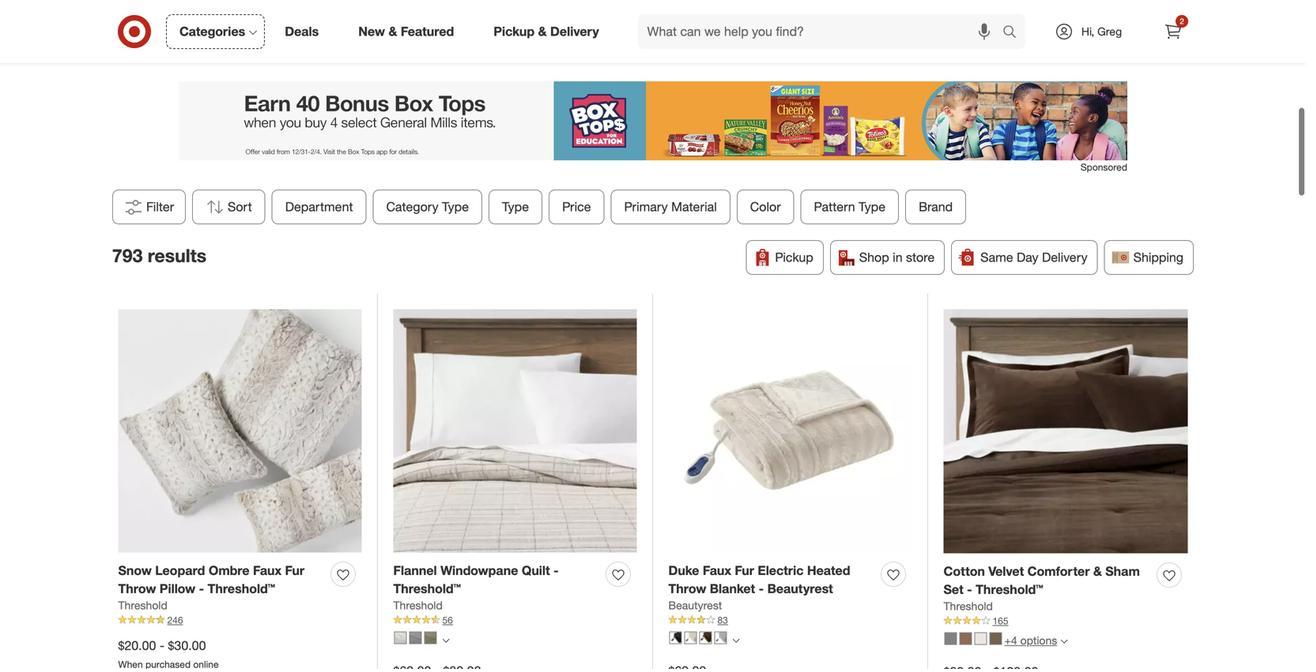 Task type: locate. For each thing, give the bounding box(es) containing it.
- right set
[[967, 582, 973, 598]]

duke faux fur electric heated throw blanket - beautyrest image
[[669, 310, 912, 553], [669, 310, 912, 553]]

pickup
[[494, 24, 535, 39], [775, 250, 814, 265]]

1 type from the left
[[442, 199, 469, 215]]

& for new
[[389, 24, 397, 39]]

beautyrest down electric on the bottom right
[[768, 582, 833, 597]]

threshold up the 246
[[118, 599, 167, 613]]

gray image
[[715, 632, 727, 645]]

1 horizontal spatial type
[[502, 199, 529, 215]]

1 horizontal spatial all colors element
[[733, 636, 740, 645]]

cotton velvet comforter & sham set - threshold™
[[944, 564, 1140, 598]]

246 link
[[118, 614, 362, 628]]

advertisement element
[[179, 81, 1128, 160]]

threshold link up the 246
[[118, 598, 167, 614]]

throw inside snow leopard ombre faux fur throw pillow - threshold™
[[118, 582, 156, 597]]

0 horizontal spatial threshold link
[[118, 598, 167, 614]]

categories link
[[166, 14, 265, 49]]

charcoal gray image
[[409, 632, 422, 645]]

all colors element
[[443, 636, 450, 645], [733, 636, 740, 645]]

faux inside duke faux fur electric heated throw blanket - beautyrest
[[703, 563, 732, 579]]

- left $30.00
[[160, 638, 165, 654]]

blanket
[[710, 582, 755, 597]]

all colors image
[[733, 638, 740, 645]]

2 throw from the left
[[669, 582, 707, 597]]

faux up blanket
[[703, 563, 732, 579]]

- right pillow on the bottom
[[199, 582, 204, 597]]

2 horizontal spatial &
[[1094, 564, 1102, 580]]

brand
[[919, 199, 953, 215]]

cotton
[[944, 564, 985, 580]]

1 horizontal spatial beautyrest
[[768, 582, 833, 597]]

options
[[1021, 634, 1058, 648]]

0 horizontal spatial faux
[[253, 563, 282, 579]]

dark green image
[[424, 632, 437, 645]]

2 faux from the left
[[703, 563, 732, 579]]

threshold link for cotton velvet comforter & sham set - threshold™
[[944, 599, 993, 615]]

2 horizontal spatial threshold
[[944, 600, 993, 614]]

0 horizontal spatial &
[[389, 24, 397, 39]]

1 vertical spatial beautyrest
[[669, 599, 722, 613]]

$20.00
[[118, 638, 156, 654]]

0 horizontal spatial threshold™
[[208, 582, 275, 597]]

threshold™ inside cotton velvet comforter & sham set - threshold™
[[976, 582, 1044, 598]]

type left price
[[502, 199, 529, 215]]

threshold down set
[[944, 600, 993, 614]]

+4 options button
[[938, 629, 1075, 654]]

1 horizontal spatial fur
[[735, 563, 755, 579]]

What can we help you find? suggestions appear below search field
[[638, 14, 1007, 49]]

2 fur from the left
[[735, 563, 755, 579]]

threshold link for flannel windowpane quilt - threshold™
[[393, 598, 443, 614]]

snow leopard ombre faux fur throw pillow - threshold™ link
[[118, 562, 325, 598]]

0 horizontal spatial type
[[442, 199, 469, 215]]

throw for duke
[[669, 582, 707, 597]]

threshold for snow leopard ombre faux fur throw pillow - threshold™
[[118, 599, 167, 613]]

windowpane
[[441, 563, 518, 579]]

shipping
[[1134, 250, 1184, 265]]

greg
[[1098, 25, 1122, 38]]

$30.00
[[168, 638, 206, 654]]

category
[[386, 199, 439, 215]]

delivery
[[550, 24, 599, 39], [1042, 250, 1088, 265]]

- inside flannel windowpane quilt - threshold™
[[554, 563, 559, 579]]

1 vertical spatial delivery
[[1042, 250, 1088, 265]]

2 horizontal spatial threshold link
[[944, 599, 993, 615]]

throw down the snow
[[118, 582, 156, 597]]

category type
[[386, 199, 469, 215]]

+4 options
[[1005, 634, 1058, 648]]

faux
[[253, 563, 282, 579], [703, 563, 732, 579]]

cognac image
[[960, 633, 972, 646]]

cotton velvet comforter & sham set - threshold™ link
[[944, 563, 1151, 599]]

throw for snow
[[118, 582, 156, 597]]

threshold link up "charcoal gray" image
[[393, 598, 443, 614]]

brand button
[[906, 190, 967, 225]]

all colors image
[[443, 638, 450, 645]]

1 faux from the left
[[253, 563, 282, 579]]

pickup & delivery link
[[480, 14, 619, 49]]

1 fur from the left
[[285, 563, 305, 579]]

1 horizontal spatial threshold
[[393, 599, 443, 613]]

delivery inside button
[[1042, 250, 1088, 265]]

1 all colors element from the left
[[443, 636, 450, 645]]

throw down the duke
[[669, 582, 707, 597]]

beautyrest inside duke faux fur electric heated throw blanket - beautyrest
[[768, 582, 833, 597]]

2 all colors element from the left
[[733, 636, 740, 645]]

pickup inside button
[[775, 250, 814, 265]]

- down electric on the bottom right
[[759, 582, 764, 597]]

threshold link
[[118, 598, 167, 614], [393, 598, 443, 614], [944, 599, 993, 615]]

snow
[[118, 563, 152, 579]]

threshold™ down velvet
[[976, 582, 1044, 598]]

0 horizontal spatial pickup
[[494, 24, 535, 39]]

all colors element for windowpane
[[443, 636, 450, 645]]

1 throw from the left
[[118, 582, 156, 597]]

fur right the ombre
[[285, 563, 305, 579]]

0 vertical spatial pickup
[[494, 24, 535, 39]]

black image
[[669, 632, 682, 645]]

leopard
[[155, 563, 205, 579]]

hi, greg
[[1082, 25, 1122, 38]]

0 horizontal spatial throw
[[118, 582, 156, 597]]

83
[[718, 615, 728, 627]]

threshold™ down flannel
[[393, 582, 461, 597]]

0 horizontal spatial all colors element
[[443, 636, 450, 645]]

type
[[442, 199, 469, 215], [502, 199, 529, 215], [859, 199, 886, 215]]

color button
[[737, 190, 795, 225]]

flannel windowpane quilt - threshold™ image
[[393, 310, 637, 553], [393, 310, 637, 553]]

fur
[[285, 563, 305, 579], [735, 563, 755, 579]]

threshold™ down the ombre
[[208, 582, 275, 597]]

793 results
[[112, 245, 207, 267]]

search
[[996, 25, 1034, 41]]

snow leopard ombre faux fur throw pillow - threshold™ image
[[118, 310, 362, 553], [118, 310, 362, 553]]

beautyrest
[[768, 582, 833, 597], [669, 599, 722, 613]]

deals link
[[271, 14, 339, 49]]

threshold link for snow leopard ombre faux fur throw pillow - threshold™
[[118, 598, 167, 614]]

type right category
[[442, 199, 469, 215]]

0 horizontal spatial fur
[[285, 563, 305, 579]]

0 vertical spatial beautyrest
[[768, 582, 833, 597]]

1 horizontal spatial threshold™
[[393, 582, 461, 597]]

1 horizontal spatial faux
[[703, 563, 732, 579]]

throw
[[118, 582, 156, 597], [669, 582, 707, 597]]

1 horizontal spatial &
[[538, 24, 547, 39]]

beautyrest up "83"
[[669, 599, 722, 613]]

deals
[[285, 24, 319, 39]]

set
[[944, 582, 964, 598]]

1 horizontal spatial delivery
[[1042, 250, 1088, 265]]

new & featured
[[358, 24, 454, 39]]

-
[[554, 563, 559, 579], [199, 582, 204, 597], [759, 582, 764, 597], [967, 582, 973, 598], [160, 638, 165, 654]]

& inside cotton velvet comforter & sham set - threshold™
[[1094, 564, 1102, 580]]

threshold
[[118, 599, 167, 613], [393, 599, 443, 613], [944, 600, 993, 614]]

& for pickup
[[538, 24, 547, 39]]

1 vertical spatial pickup
[[775, 250, 814, 265]]

- right quilt
[[554, 563, 559, 579]]

faux right the ombre
[[253, 563, 282, 579]]

2 horizontal spatial threshold™
[[976, 582, 1044, 598]]

fur inside duke faux fur electric heated throw blanket - beautyrest
[[735, 563, 755, 579]]

shipping button
[[1105, 240, 1194, 275]]

department button
[[272, 190, 367, 225]]

type for pattern type
[[859, 199, 886, 215]]

type right pattern
[[859, 199, 886, 215]]

heated
[[807, 563, 851, 579]]

color
[[750, 199, 781, 215]]

&
[[389, 24, 397, 39], [538, 24, 547, 39], [1094, 564, 1102, 580]]

threshold™ inside flannel windowpane quilt - threshold™
[[393, 582, 461, 597]]

793
[[112, 245, 143, 267]]

83 link
[[669, 614, 912, 628]]

165
[[993, 616, 1009, 628]]

0 horizontal spatial delivery
[[550, 24, 599, 39]]

2 horizontal spatial type
[[859, 199, 886, 215]]

1 horizontal spatial pickup
[[775, 250, 814, 265]]

all colors element right dark green icon
[[443, 636, 450, 645]]

threshold™
[[208, 582, 275, 597], [393, 582, 461, 597], [976, 582, 1044, 598]]

1 horizontal spatial threshold link
[[393, 598, 443, 614]]

faux inside snow leopard ombre faux fur throw pillow - threshold™
[[253, 563, 282, 579]]

hi,
[[1082, 25, 1095, 38]]

0 vertical spatial delivery
[[550, 24, 599, 39]]

0 horizontal spatial threshold
[[118, 599, 167, 613]]

sham
[[1106, 564, 1140, 580]]

all colors element right gray image
[[733, 636, 740, 645]]

fur up blanket
[[735, 563, 755, 579]]

threshold for flannel windowpane quilt - threshold™
[[393, 599, 443, 613]]

featured
[[401, 24, 454, 39]]

primary
[[625, 199, 668, 215]]

3 type from the left
[[859, 199, 886, 215]]

cotton velvet comforter & sham set - threshold™ image
[[944, 310, 1188, 554], [944, 310, 1188, 554]]

1 horizontal spatial throw
[[669, 582, 707, 597]]

threshold up "charcoal gray" image
[[393, 599, 443, 613]]

same day delivery button
[[952, 240, 1098, 275]]

threshold link down set
[[944, 599, 993, 615]]

pickup for pickup
[[775, 250, 814, 265]]

throw inside duke faux fur electric heated throw blanket - beautyrest
[[669, 582, 707, 597]]



Task type: vqa. For each thing, say whether or not it's contained in the screenshot.
Type for Category Type
yes



Task type: describe. For each thing, give the bounding box(es) containing it.
department
[[285, 199, 353, 215]]

2 link
[[1156, 14, 1191, 49]]

shop
[[860, 250, 890, 265]]

ombre
[[209, 563, 250, 579]]

category type button
[[373, 190, 483, 225]]

material
[[672, 199, 717, 215]]

pickup for pickup & delivery
[[494, 24, 535, 39]]

2
[[1180, 16, 1185, 26]]

flannel windowpane quilt - threshold™ link
[[393, 562, 600, 598]]

day
[[1017, 250, 1039, 265]]

165 link
[[944, 615, 1188, 629]]

delivery for pickup & delivery
[[550, 24, 599, 39]]

pattern type
[[814, 199, 886, 215]]

threshold™ inside snow leopard ombre faux fur throw pillow - threshold™
[[208, 582, 275, 597]]

brown image
[[700, 632, 712, 645]]

shop in store
[[860, 250, 935, 265]]

+4
[[1005, 634, 1018, 648]]

all colors + 4 more colors element
[[1061, 636, 1068, 646]]

categories
[[180, 24, 245, 39]]

snow leopard ombre faux fur throw pillow - threshold™
[[118, 563, 305, 597]]

flannel windowpane quilt - threshold™
[[393, 563, 559, 597]]

velvet
[[989, 564, 1024, 580]]

delivery for same day delivery
[[1042, 250, 1088, 265]]

fur inside snow leopard ombre faux fur throw pillow - threshold™
[[285, 563, 305, 579]]

pattern type button
[[801, 190, 899, 225]]

all colors element for faux
[[733, 636, 740, 645]]

0 horizontal spatial beautyrest
[[669, 599, 722, 613]]

sort
[[228, 199, 252, 215]]

dark green image
[[990, 633, 1002, 646]]

246
[[167, 615, 183, 627]]

- inside duke faux fur electric heated throw blanket - beautyrest
[[759, 582, 764, 597]]

filter
[[146, 199, 174, 215]]

price button
[[549, 190, 605, 225]]

56 link
[[393, 614, 637, 628]]

beautyrest link
[[669, 598, 722, 614]]

search button
[[996, 14, 1034, 52]]

ivory image
[[685, 632, 697, 645]]

flannel
[[393, 563, 437, 579]]

new & featured link
[[345, 14, 474, 49]]

pickup & delivery
[[494, 24, 599, 39]]

duke faux fur electric heated throw blanket - beautyrest link
[[669, 562, 875, 598]]

primary material button
[[611, 190, 731, 225]]

filter button
[[112, 190, 186, 225]]

duke
[[669, 563, 700, 579]]

comforter
[[1028, 564, 1090, 580]]

sort button
[[192, 190, 266, 225]]

cream image
[[394, 632, 407, 645]]

price
[[562, 199, 591, 215]]

same
[[981, 250, 1014, 265]]

duke faux fur electric heated throw blanket - beautyrest
[[669, 563, 851, 597]]

sponsored
[[1081, 161, 1128, 173]]

all colors + 4 more colors image
[[1061, 639, 1068, 646]]

threshold for cotton velvet comforter & sham set - threshold™
[[944, 600, 993, 614]]

charcoal image
[[945, 633, 957, 646]]

type for category type
[[442, 199, 469, 215]]

quilt
[[522, 563, 550, 579]]

2 type from the left
[[502, 199, 529, 215]]

cream image
[[975, 633, 987, 646]]

in
[[893, 250, 903, 265]]

pillow
[[160, 582, 195, 597]]

pattern
[[814, 199, 856, 215]]

type button
[[489, 190, 543, 225]]

$20.00 - $30.00
[[118, 638, 206, 654]]

same day delivery
[[981, 250, 1088, 265]]

store
[[906, 250, 935, 265]]

56
[[443, 615, 453, 627]]

pickup button
[[746, 240, 824, 275]]

- inside snow leopard ombre faux fur throw pillow - threshold™
[[199, 582, 204, 597]]

- inside cotton velvet comforter & sham set - threshold™
[[967, 582, 973, 598]]

electric
[[758, 563, 804, 579]]

new
[[358, 24, 385, 39]]

shop in store button
[[830, 240, 945, 275]]

results
[[148, 245, 207, 267]]

primary material
[[625, 199, 717, 215]]



